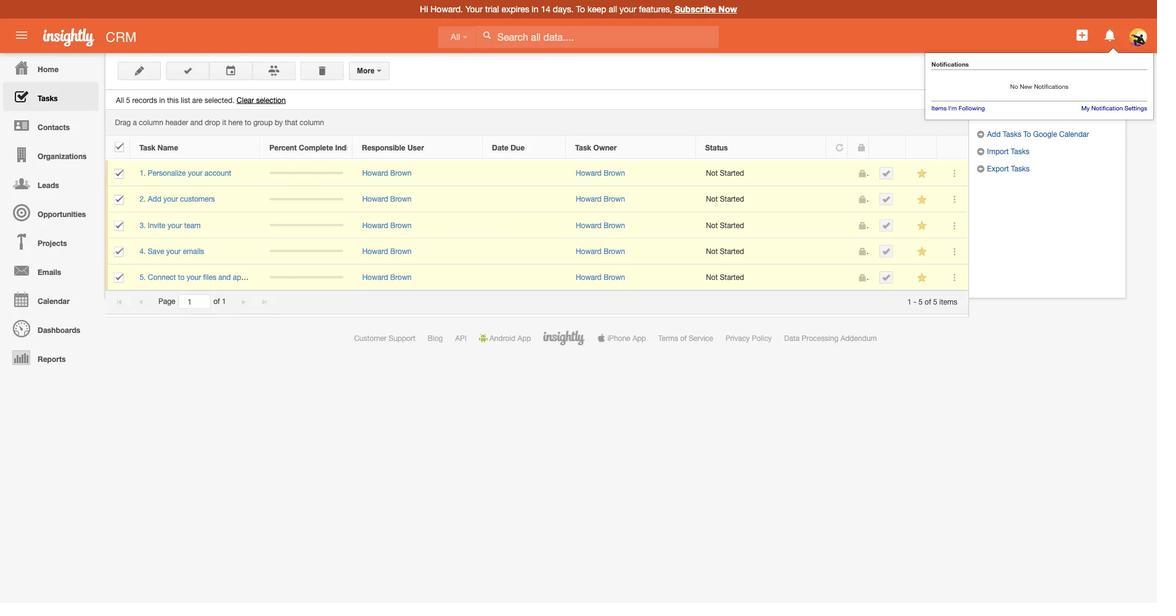 Task type: describe. For each thing, give the bounding box(es) containing it.
started for 2. add your customers
[[720, 195, 745, 203]]

apps
[[233, 273, 250, 281]]

to inside row
[[178, 273, 185, 281]]

add tasks to google calendar link
[[977, 130, 1090, 139]]

android
[[490, 334, 516, 342]]

blog link
[[428, 334, 443, 342]]

customer support link
[[354, 334, 416, 342]]

notification
[[1092, 105, 1124, 112]]

private task image for 1. personalize your account
[[858, 169, 867, 178]]

app for iphone app
[[633, 334, 646, 342]]

calendar link
[[3, 285, 99, 314]]

emails link
[[3, 256, 99, 285]]

private task image for 5. connect to your files and apps
[[858, 273, 867, 282]]

2. add your customers
[[140, 195, 215, 203]]

addendum
[[841, 334, 878, 342]]

name
[[158, 143, 178, 152]]

not for 1. personalize your account
[[706, 169, 718, 177]]

following image for 4. save your emails
[[917, 246, 929, 258]]

owner
[[594, 143, 617, 152]]

hi
[[420, 4, 428, 14]]

circle arrow right image for import tasks
[[977, 147, 986, 156]]

private task image
[[858, 195, 867, 204]]

1.
[[140, 169, 146, 177]]

2 press ctrl + space to group column header from the left
[[907, 136, 938, 159]]

privacy
[[726, 334, 750, 342]]

1. personalize your account link
[[140, 169, 238, 177]]

0 horizontal spatial of
[[214, 297, 220, 306]]

import tasks link
[[977, 147, 1030, 156]]

reports link
[[3, 343, 99, 372]]

customer support
[[354, 334, 416, 342]]

status
[[706, 143, 728, 152]]

not started cell for 5. connect to your files and apps
[[697, 265, 827, 291]]

not for 5. connect to your files and apps
[[706, 273, 718, 281]]

calendar inside add tasks to google calendar link
[[1060, 130, 1090, 138]]

contacts
[[38, 123, 70, 131]]

task name
[[139, 143, 178, 152]]

not for 3. invite your team
[[706, 221, 718, 229]]

support
[[389, 334, 416, 342]]

following image for 1. personalize your account
[[917, 168, 929, 180]]

dashboards link
[[3, 314, 99, 343]]

task for task owner
[[576, 143, 592, 152]]

2 horizontal spatial of
[[925, 297, 932, 306]]

1. personalize your account
[[140, 169, 231, 177]]

date
[[492, 143, 509, 152]]

i'm
[[949, 105, 958, 112]]

mark this task complete image for 1. personalize your account
[[882, 169, 891, 178]]

crm
[[106, 29, 137, 45]]

mark this task complete image for 5. connect to your files and apps
[[882, 273, 891, 282]]

data
[[785, 334, 800, 342]]

not started for 2. add your customers
[[706, 195, 745, 203]]

privacy policy link
[[726, 334, 772, 342]]

row group containing 1. personalize your account
[[105, 160, 969, 291]]

5. connect to your files and apps
[[140, 273, 250, 281]]

date due
[[492, 143, 525, 152]]

a
[[133, 118, 137, 127]]

2 column from the left
[[300, 118, 324, 127]]

row containing 4. save your emails
[[105, 238, 969, 265]]

terms of service link
[[659, 334, 714, 342]]

tasks link
[[3, 82, 99, 111]]

my
[[1082, 105, 1091, 112]]

import for import tasks
[[988, 147, 1010, 155]]

projects
[[38, 239, 67, 247]]

1 horizontal spatial of
[[681, 334, 687, 342]]

emails
[[38, 268, 61, 276]]

white image
[[483, 31, 492, 39]]

row containing task name
[[105, 136, 969, 159]]

tasks for export tasks
[[1012, 164, 1030, 173]]

0 horizontal spatial 5
[[126, 96, 130, 104]]

service
[[689, 334, 714, 342]]

/
[[1006, 112, 1008, 120]]

started for 5. connect to your files and apps
[[720, 273, 745, 281]]

row containing 2. add your customers
[[105, 186, 969, 212]]

1 vertical spatial notifications
[[1035, 83, 1069, 90]]

it
[[222, 118, 226, 127]]

0 horizontal spatial export
[[988, 164, 1010, 173]]

2. add your customers link
[[140, 195, 221, 203]]

14
[[541, 4, 551, 14]]

iphone app
[[608, 334, 646, 342]]

1 column from the left
[[139, 118, 163, 127]]

no new notifications
[[1011, 83, 1069, 90]]

team
[[184, 221, 201, 229]]

not started for 4. save your emails
[[706, 247, 745, 255]]

your left files
[[187, 273, 201, 281]]

page
[[159, 297, 176, 306]]

leads
[[38, 181, 59, 189]]

items
[[940, 297, 958, 306]]

opportunities link
[[3, 198, 99, 227]]

items
[[932, 105, 947, 112]]

drag
[[115, 118, 131, 127]]

more link
[[349, 62, 390, 80]]

subscribe now link
[[675, 4, 738, 14]]

home link
[[3, 53, 99, 82]]

import for import / export
[[977, 112, 1004, 120]]

settings
[[1125, 105, 1148, 112]]

leads link
[[3, 169, 99, 198]]

export tasks link
[[977, 164, 1030, 173]]

your for team
[[168, 221, 182, 229]]

iphone app link
[[597, 334, 646, 342]]

iphone
[[608, 334, 631, 342]]

your for account
[[188, 169, 203, 177]]

row group containing task name
[[105, 136, 969, 159]]

items i'm following link
[[932, 105, 986, 112]]

not started cell for 1. personalize your account
[[697, 160, 827, 186]]

opportunities
[[38, 210, 86, 218]]

here
[[228, 118, 243, 127]]

drag a column header and drop it here to group by that column
[[115, 118, 324, 127]]

bin
[[1024, 97, 1036, 105]]

1 1 from the left
[[222, 297, 226, 306]]

connect
[[148, 273, 176, 281]]

list
[[181, 96, 190, 104]]

1 horizontal spatial export
[[1010, 112, 1038, 120]]

mark this task complete image for 2. add your customers
[[882, 195, 891, 204]]

terms of service
[[659, 334, 714, 342]]

now
[[719, 4, 738, 14]]



Task type: locate. For each thing, give the bounding box(es) containing it.
5 started from the top
[[720, 273, 745, 281]]

2 following image from the top
[[917, 220, 929, 232]]

tasks for add tasks to google calendar
[[1004, 130, 1022, 138]]

0 horizontal spatial in
[[159, 96, 165, 104]]

not started cell
[[697, 160, 827, 186], [697, 186, 827, 212], [697, 212, 827, 238], [697, 238, 827, 265], [697, 265, 827, 291]]

user
[[408, 143, 424, 152]]

1 row from the top
[[105, 136, 969, 159]]

0 horizontal spatial calendar
[[38, 297, 70, 305]]

1 vertical spatial mark this task complete image
[[882, 273, 891, 282]]

blog
[[428, 334, 443, 342]]

0 horizontal spatial all
[[116, 96, 124, 104]]

press ctrl + space to group column header down i'm
[[938, 136, 969, 159]]

2 1 from the left
[[908, 297, 912, 306]]

private task image for 3. invite your team
[[858, 221, 867, 230]]

0 vertical spatial add
[[988, 130, 1001, 138]]

invite
[[148, 221, 166, 229]]

not started cell for 2. add your customers
[[697, 186, 827, 212]]

0 vertical spatial mark this task complete image
[[882, 195, 891, 204]]

column right a
[[139, 118, 163, 127]]

0 horizontal spatial task
[[139, 143, 156, 152]]

1 horizontal spatial and
[[219, 273, 231, 281]]

1 following image from the top
[[917, 194, 929, 206]]

app right iphone
[[633, 334, 646, 342]]

following image right private task icon
[[917, 194, 929, 206]]

features,
[[639, 4, 673, 14]]

1 vertical spatial calendar
[[38, 297, 70, 305]]

1 not from the top
[[706, 169, 718, 177]]

tasks up the import tasks
[[1004, 130, 1022, 138]]

all for all
[[451, 32, 461, 42]]

that
[[285, 118, 298, 127]]

2 row from the top
[[105, 160, 969, 186]]

3. invite your team link
[[140, 221, 207, 229]]

all down the howard.
[[451, 32, 461, 42]]

None checkbox
[[114, 221, 124, 231], [114, 247, 124, 257], [114, 273, 124, 283], [114, 221, 124, 231], [114, 247, 124, 257], [114, 273, 124, 283]]

started for 1. personalize your account
[[720, 169, 745, 177]]

press ctrl + space to group column header
[[870, 136, 907, 159], [907, 136, 938, 159], [938, 136, 969, 159]]

5 row from the top
[[105, 238, 969, 265]]

1 left the -
[[908, 297, 912, 306]]

mark this task complete image for 4. save your emails
[[882, 247, 891, 256]]

recycle bin link
[[977, 97, 1042, 107]]

-
[[914, 297, 917, 306]]

indicator
[[335, 143, 367, 152]]

google
[[1034, 130, 1058, 138]]

task left name
[[139, 143, 156, 152]]

expires
[[502, 4, 530, 14]]

1 vertical spatial to
[[1024, 130, 1032, 138]]

mark this task complete image
[[882, 195, 891, 204], [882, 273, 891, 282]]

5 left records
[[126, 96, 130, 104]]

row containing 1. personalize your account
[[105, 160, 969, 186]]

task for task name
[[139, 143, 156, 152]]

0 vertical spatial and
[[190, 118, 203, 127]]

1 vertical spatial to
[[178, 273, 185, 281]]

row
[[105, 136, 969, 159], [105, 160, 969, 186], [105, 186, 969, 212], [105, 212, 969, 238], [105, 238, 969, 265], [105, 265, 969, 291]]

1 task from the left
[[139, 143, 156, 152]]

import up export tasks link
[[988, 147, 1010, 155]]

notifications image
[[1103, 28, 1118, 43]]

0 vertical spatial following image
[[917, 168, 929, 180]]

1 vertical spatial and
[[219, 273, 231, 281]]

0 vertical spatial circle arrow right image
[[977, 130, 986, 139]]

following
[[959, 105, 986, 112]]

3 not started from the top
[[706, 221, 745, 229]]

circle arrow left image
[[977, 165, 986, 173]]

reports
[[38, 355, 66, 363]]

android app
[[490, 334, 531, 342]]

1 horizontal spatial to
[[245, 118, 251, 127]]

5 not from the top
[[706, 273, 718, 281]]

by
[[275, 118, 283, 127]]

1 app from the left
[[518, 334, 531, 342]]

1 horizontal spatial column
[[300, 118, 324, 127]]

1 vertical spatial all
[[116, 96, 124, 104]]

0 vertical spatial import
[[977, 112, 1004, 120]]

3.
[[140, 221, 146, 229]]

1 vertical spatial in
[[159, 96, 165, 104]]

not started for 3. invite your team
[[706, 221, 745, 229]]

emails
[[183, 247, 204, 255]]

following image for 2. add your customers
[[917, 194, 929, 206]]

2 started from the top
[[720, 195, 745, 203]]

2 not from the top
[[706, 195, 718, 203]]

0 vertical spatial row group
[[105, 136, 969, 159]]

1 horizontal spatial all
[[451, 32, 461, 42]]

1 horizontal spatial add
[[988, 130, 1001, 138]]

0 horizontal spatial column
[[139, 118, 163, 127]]

your up 3. invite your team at the left of the page
[[164, 195, 178, 203]]

column right "that"
[[300, 118, 324, 127]]

3 press ctrl + space to group column header from the left
[[938, 136, 969, 159]]

import
[[977, 112, 1004, 120], [988, 147, 1010, 155]]

1 vertical spatial mark this task complete image
[[882, 221, 891, 230]]

following image
[[917, 194, 929, 206], [917, 246, 929, 258]]

home
[[38, 65, 59, 73]]

navigation
[[0, 53, 99, 372]]

task left owner
[[576, 143, 592, 152]]

circle arrow right image down following
[[977, 130, 986, 139]]

1 following image from the top
[[917, 168, 929, 180]]

2 vertical spatial mark this task complete image
[[882, 247, 891, 256]]

4. save your emails
[[140, 247, 204, 255]]

2 vertical spatial following image
[[917, 272, 929, 284]]

1 press ctrl + space to group column header from the left
[[870, 136, 907, 159]]

calendar up dashboards link at the left bottom of the page
[[38, 297, 70, 305]]

clear selection link
[[237, 96, 286, 104]]

circle arrow right image up circle arrow left image
[[977, 147, 986, 156]]

task owner
[[576, 143, 617, 152]]

1 mark this task complete image from the top
[[882, 195, 891, 204]]

and left drop
[[190, 118, 203, 127]]

this
[[167, 96, 179, 104]]

started for 3. invite your team
[[720, 221, 745, 229]]

percent
[[270, 143, 297, 152]]

4 not started from the top
[[706, 247, 745, 255]]

column
[[139, 118, 163, 127], [300, 118, 324, 127]]

row containing 3. invite your team
[[105, 212, 969, 238]]

row containing 5. connect to your files and apps
[[105, 265, 969, 291]]

tasks down add tasks to google calendar link
[[1012, 147, 1030, 155]]

add right 2.
[[148, 195, 162, 203]]

your
[[466, 4, 483, 14]]

0 vertical spatial all
[[451, 32, 461, 42]]

0 horizontal spatial to
[[178, 273, 185, 281]]

and right files
[[219, 273, 231, 281]]

5 not started cell from the top
[[697, 265, 827, 291]]

mark this task complete image for 3. invite your team
[[882, 221, 891, 230]]

4 not started cell from the top
[[697, 238, 827, 265]]

add
[[988, 130, 1001, 138], [148, 195, 162, 203]]

your for customers
[[164, 195, 178, 203]]

0% complete image
[[270, 172, 344, 174]]

all
[[451, 32, 461, 42], [116, 96, 124, 104]]

export
[[1010, 112, 1038, 120], [988, 164, 1010, 173]]

calendar down my
[[1060, 130, 1090, 138]]

cell
[[105, 160, 130, 186], [483, 160, 567, 186], [827, 160, 849, 186], [870, 160, 907, 186], [105, 186, 130, 212], [260, 186, 353, 212], [483, 186, 567, 212], [827, 186, 849, 212], [870, 186, 907, 212], [105, 212, 130, 238], [260, 212, 353, 238], [483, 212, 567, 238], [827, 212, 849, 238], [870, 212, 907, 238], [105, 238, 130, 265], [260, 238, 353, 265], [483, 238, 567, 265], [827, 238, 849, 265], [870, 238, 907, 265], [105, 265, 130, 291], [260, 265, 353, 291], [483, 265, 567, 291], [827, 265, 849, 291], [870, 265, 907, 291]]

press ctrl + space to group column header right "repeating task" icon
[[870, 136, 907, 159]]

3 following image from the top
[[917, 272, 929, 284]]

1 - 5 of 5 items
[[908, 297, 958, 306]]

export down bin
[[1010, 112, 1038, 120]]

more
[[357, 67, 377, 75]]

not started for 5. connect to your files and apps
[[706, 273, 745, 281]]

no
[[1011, 83, 1019, 90]]

0 vertical spatial export
[[1010, 112, 1038, 120]]

to right here at the top
[[245, 118, 251, 127]]

4. save your emails link
[[140, 247, 210, 255]]

2 circle arrow right image from the top
[[977, 147, 986, 156]]

row group
[[105, 136, 969, 159], [105, 160, 969, 291]]

2 not started cell from the top
[[697, 186, 827, 212]]

not started for 1. personalize your account
[[706, 169, 745, 177]]

0 vertical spatial calendar
[[1060, 130, 1090, 138]]

1 row group from the top
[[105, 136, 969, 159]]

1 horizontal spatial app
[[633, 334, 646, 342]]

1 not started from the top
[[706, 169, 745, 177]]

0 vertical spatial to
[[245, 118, 251, 127]]

0 vertical spatial notifications
[[932, 60, 970, 68]]

1 horizontal spatial 1
[[908, 297, 912, 306]]

your for emails
[[166, 247, 181, 255]]

circle arrow right image for add tasks to google calendar
[[977, 130, 986, 139]]

privacy policy
[[726, 334, 772, 342]]

6 row from the top
[[105, 265, 969, 291]]

not started cell for 4. save your emails
[[697, 238, 827, 265]]

your right save
[[166, 247, 181, 255]]

2 row group from the top
[[105, 160, 969, 291]]

3 row from the top
[[105, 186, 969, 212]]

to right connect
[[178, 273, 185, 281]]

in left the this on the top left of page
[[159, 96, 165, 104]]

3 not started cell from the top
[[697, 212, 827, 238]]

android app link
[[479, 334, 531, 342]]

1 vertical spatial circle arrow right image
[[977, 147, 986, 156]]

of right the -
[[925, 297, 932, 306]]

calendar
[[1060, 130, 1090, 138], [38, 297, 70, 305]]

keep
[[588, 4, 607, 14]]

tasks
[[38, 94, 58, 102], [1004, 130, 1022, 138], [1012, 147, 1030, 155], [1012, 164, 1030, 173]]

1 horizontal spatial 5
[[919, 297, 923, 306]]

0 horizontal spatial and
[[190, 118, 203, 127]]

private task image for 4. save your emails
[[858, 247, 867, 256]]

notifications
[[932, 60, 970, 68], [1035, 83, 1069, 90]]

selected.
[[205, 96, 235, 104]]

in
[[532, 4, 539, 14], [159, 96, 165, 104]]

1 vertical spatial import
[[988, 147, 1010, 155]]

1 vertical spatial following image
[[917, 220, 929, 232]]

following image up the -
[[917, 246, 929, 258]]

import left the /
[[977, 112, 1004, 120]]

data processing addendum
[[785, 334, 878, 342]]

to
[[576, 4, 585, 14], [1024, 130, 1032, 138]]

mark this task complete image
[[882, 169, 891, 178], [882, 221, 891, 230], [882, 247, 891, 256]]

to inside add tasks to google calendar link
[[1024, 130, 1032, 138]]

following image
[[917, 168, 929, 180], [917, 220, 929, 232], [917, 272, 929, 284]]

0 horizontal spatial notifications
[[932, 60, 970, 68]]

1 vertical spatial export
[[988, 164, 1010, 173]]

0 vertical spatial to
[[576, 4, 585, 14]]

1 vertical spatial add
[[148, 195, 162, 203]]

header
[[165, 118, 188, 127]]

circle arrow right image
[[977, 130, 986, 139], [977, 147, 986, 156]]

1 horizontal spatial task
[[576, 143, 592, 152]]

responsible
[[362, 143, 406, 152]]

add up import tasks link
[[988, 130, 1001, 138]]

5 right the -
[[919, 297, 923, 306]]

1 started from the top
[[720, 169, 745, 177]]

4 row from the top
[[105, 212, 969, 238]]

3 started from the top
[[720, 221, 745, 229]]

2.
[[140, 195, 146, 203]]

private task image
[[858, 143, 866, 152], [858, 169, 867, 178], [858, 221, 867, 230], [858, 247, 867, 256], [858, 273, 867, 282]]

customers
[[180, 195, 215, 203]]

press ctrl + space to group column header down items
[[907, 136, 938, 159]]

not for 2. add your customers
[[706, 195, 718, 203]]

your right all
[[620, 4, 637, 14]]

recycle bin
[[990, 97, 1036, 105]]

task
[[139, 143, 156, 152], [576, 143, 592, 152]]

are
[[192, 96, 203, 104]]

1 horizontal spatial in
[[532, 4, 539, 14]]

not started cell for 3. invite your team
[[697, 212, 827, 238]]

tasks down the import tasks
[[1012, 164, 1030, 173]]

1 right the 1 field
[[222, 297, 226, 306]]

import / export
[[977, 112, 1038, 120]]

navigation containing home
[[0, 53, 99, 372]]

import tasks
[[986, 147, 1030, 155]]

not
[[706, 169, 718, 177], [706, 195, 718, 203], [706, 221, 718, 229], [706, 247, 718, 255], [706, 273, 718, 281]]

5 not started from the top
[[706, 273, 745, 281]]

drop
[[205, 118, 220, 127]]

all for all 5 records in this list are selected. clear selection
[[116, 96, 124, 104]]

1 horizontal spatial notifications
[[1035, 83, 1069, 90]]

to left google
[[1024, 130, 1032, 138]]

2 mark this task complete image from the top
[[882, 273, 891, 282]]

policy
[[752, 334, 772, 342]]

notifications right new
[[1035, 83, 1069, 90]]

3 not from the top
[[706, 221, 718, 229]]

1 field
[[179, 295, 210, 308]]

app right the android
[[518, 334, 531, 342]]

1 not started cell from the top
[[697, 160, 827, 186]]

4 started from the top
[[720, 247, 745, 255]]

of 1
[[214, 297, 226, 306]]

2 not started from the top
[[706, 195, 745, 203]]

1 circle arrow right image from the top
[[977, 130, 986, 139]]

api link
[[456, 334, 467, 342]]

howard brown
[[363, 169, 412, 177], [576, 169, 625, 177], [363, 195, 412, 203], [576, 195, 625, 203], [363, 221, 412, 229], [576, 221, 625, 229], [363, 247, 412, 255], [576, 247, 625, 255], [363, 273, 412, 281], [576, 273, 625, 281]]

hi howard. your trial expires in 14 days. to keep all your features, subscribe now
[[420, 4, 738, 14]]

3 mark this task complete image from the top
[[882, 247, 891, 256]]

your
[[620, 4, 637, 14], [188, 169, 203, 177], [164, 195, 178, 203], [168, 221, 182, 229], [166, 247, 181, 255], [187, 273, 201, 281]]

following image for 3. invite your team
[[917, 220, 929, 232]]

0 vertical spatial following image
[[917, 194, 929, 206]]

5 left items
[[934, 297, 938, 306]]

2 task from the left
[[576, 143, 592, 152]]

save
[[148, 247, 164, 255]]

ok image
[[183, 66, 192, 75]]

all 5 records in this list are selected. clear selection
[[116, 96, 286, 104]]

dashboards
[[38, 326, 80, 334]]

1 horizontal spatial calendar
[[1060, 130, 1090, 138]]

1 mark this task complete image from the top
[[882, 169, 891, 178]]

0 horizontal spatial add
[[148, 195, 162, 203]]

group
[[254, 118, 273, 127]]

1 vertical spatial following image
[[917, 246, 929, 258]]

0 vertical spatial mark this task complete image
[[882, 169, 891, 178]]

of right terms
[[681, 334, 687, 342]]

2 horizontal spatial 5
[[934, 297, 938, 306]]

processing
[[802, 334, 839, 342]]

repeating task image
[[836, 143, 845, 152]]

data processing addendum link
[[785, 334, 878, 342]]

2 following image from the top
[[917, 246, 929, 258]]

and
[[190, 118, 203, 127], [219, 273, 231, 281]]

projects link
[[3, 227, 99, 256]]

your left team
[[168, 221, 182, 229]]

percent complete indicator responsible user
[[270, 143, 424, 152]]

following image for 5. connect to your files and apps
[[917, 272, 929, 284]]

0 horizontal spatial 1
[[222, 297, 226, 306]]

1
[[222, 297, 226, 306], [908, 297, 912, 306]]

your left account
[[188, 169, 203, 177]]

export right circle arrow left image
[[988, 164, 1010, 173]]

my notification settings
[[1082, 105, 1148, 112]]

3. invite your team
[[140, 221, 201, 229]]

items i'm following
[[932, 105, 986, 112]]

2 mark this task complete image from the top
[[882, 221, 891, 230]]

started for 4. save your emails
[[720, 247, 745, 255]]

all up the drag at the top
[[116, 96, 124, 104]]

0 horizontal spatial app
[[518, 334, 531, 342]]

1 horizontal spatial to
[[1024, 130, 1032, 138]]

app for android app
[[518, 334, 531, 342]]

1 vertical spatial row group
[[105, 160, 969, 291]]

brown
[[391, 169, 412, 177], [604, 169, 625, 177], [391, 195, 412, 203], [604, 195, 625, 203], [391, 221, 412, 229], [604, 221, 625, 229], [391, 247, 412, 255], [604, 247, 625, 255], [391, 273, 412, 281], [604, 273, 625, 281]]

organizations
[[38, 152, 87, 160]]

all link
[[439, 26, 476, 48]]

0 horizontal spatial to
[[576, 4, 585, 14]]

4 not from the top
[[706, 247, 718, 255]]

None checkbox
[[115, 142, 124, 152], [114, 169, 124, 179], [114, 195, 124, 205], [115, 142, 124, 152], [114, 169, 124, 179], [114, 195, 124, 205]]

tasks up contacts link
[[38, 94, 58, 102]]

in left 14
[[532, 4, 539, 14]]

0 vertical spatial in
[[532, 4, 539, 14]]

of right the 1 field
[[214, 297, 220, 306]]

recycle
[[990, 97, 1022, 105]]

to left keep
[[576, 4, 585, 14]]

not for 4. save your emails
[[706, 247, 718, 255]]

notifications up i'm
[[932, 60, 970, 68]]

5.
[[140, 273, 146, 281]]

and inside row
[[219, 273, 231, 281]]

2 app from the left
[[633, 334, 646, 342]]

circle arrow right image inside import tasks link
[[977, 147, 986, 156]]

tasks for import tasks
[[1012, 147, 1030, 155]]

Search all data.... text field
[[476, 26, 719, 48]]

circle arrow right image inside add tasks to google calendar link
[[977, 130, 986, 139]]



Task type: vqa. For each thing, say whether or not it's contained in the screenshot.
JFREEMAN@ROLFSONCORP.COM for jfreeman@rolfsoncorp.com OPEN - NotContacted
no



